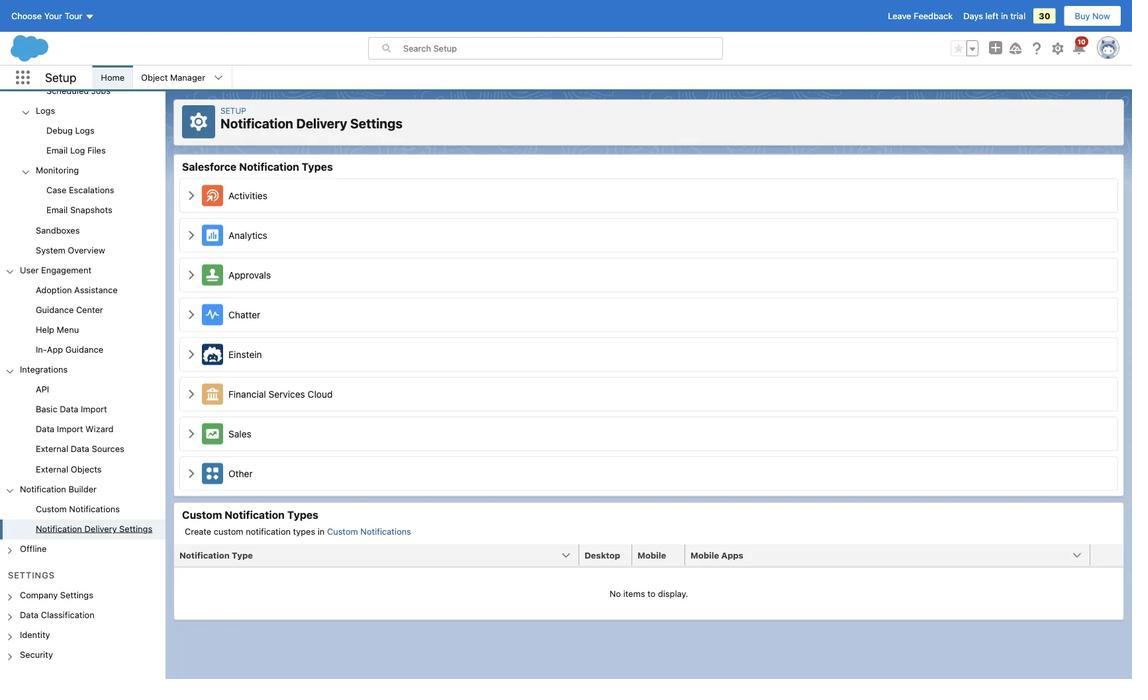 Task type: describe. For each thing, give the bounding box(es) containing it.
external objects
[[36, 465, 102, 474]]

your
[[44, 11, 62, 21]]

setup for setup
[[45, 70, 76, 85]]

group containing scheduled jobs
[[0, 0, 166, 261]]

sandboxes link
[[36, 225, 80, 237]]

mobile apps
[[691, 551, 744, 560]]

financial services cloud button
[[178, 376, 1120, 413]]

services
[[269, 389, 305, 400]]

monitoring tree item
[[0, 162, 166, 221]]

data classification
[[20, 611, 95, 621]]

custom
[[214, 527, 244, 537]]

integrations tree item
[[0, 361, 166, 480]]

1 vertical spatial import
[[57, 425, 83, 435]]

external objects tree item
[[0, 461, 166, 480]]

basic data import
[[36, 405, 107, 415]]

text default image for chatter
[[186, 310, 197, 320]]

scheduled jobs
[[46, 86, 111, 96]]

setup link
[[221, 106, 246, 115]]

basic data import link
[[36, 405, 107, 417]]

adoption
[[36, 285, 72, 295]]

1 horizontal spatial custom notifications link
[[327, 527, 411, 537]]

wizard
[[86, 425, 114, 435]]

email snapshots
[[46, 206, 112, 215]]

types
[[293, 527, 315, 537]]

days
[[964, 11, 984, 21]]

home link
[[93, 66, 133, 89]]

manager
[[170, 73, 205, 82]]

company
[[20, 591, 58, 601]]

help
[[36, 325, 54, 335]]

notification delivery settings tree item
[[0, 520, 166, 540]]

text default image for sales
[[186, 429, 197, 440]]

center
[[76, 305, 103, 315]]

custom notifications
[[36, 504, 120, 514]]

custom for custom notification types
[[182, 509, 222, 521]]

notification type cell
[[174, 545, 588, 567]]

leave
[[889, 11, 912, 21]]

log
[[70, 146, 85, 156]]

notification type
[[180, 551, 253, 560]]

email log files
[[46, 146, 106, 156]]

leave feedback
[[889, 11, 953, 21]]

desktop
[[585, 551, 621, 560]]

actions image
[[1091, 545, 1124, 566]]

text default image for einstein
[[186, 349, 197, 360]]

text default image for approvals
[[186, 270, 197, 281]]

integrations
[[20, 365, 68, 375]]

notifications inside group
[[69, 504, 120, 514]]

notification inside notification type cell
[[180, 551, 230, 560]]

buy now
[[1076, 11, 1111, 21]]

10
[[1078, 38, 1086, 45]]

notification inside notification delivery settings link
[[36, 524, 82, 534]]

types for salesforce notification types
[[302, 160, 333, 173]]

jobs
[[91, 86, 111, 96]]

chatter
[[229, 309, 261, 320]]

now
[[1093, 11, 1111, 21]]

type
[[232, 551, 253, 560]]

setup for setup notification delivery settings
[[221, 106, 246, 115]]

no items to display.
[[610, 589, 688, 599]]

debug logs
[[46, 126, 95, 136]]

guidance center link
[[36, 305, 103, 317]]

einstein
[[229, 349, 262, 360]]

in-app guidance link
[[36, 345, 103, 357]]

notification inside setup notification delivery settings
[[221, 116, 293, 131]]

help menu link
[[36, 325, 79, 337]]

security link
[[20, 651, 53, 663]]

feedback
[[914, 11, 953, 21]]

notification builder link
[[20, 484, 97, 496]]

chatter button
[[178, 296, 1120, 334]]

buy
[[1076, 11, 1091, 21]]

identity
[[20, 631, 50, 641]]

0 horizontal spatial custom notifications link
[[36, 504, 120, 516]]

group for monitoring
[[0, 182, 166, 221]]

user
[[20, 265, 39, 275]]

builder
[[69, 484, 97, 494]]

1 horizontal spatial notifications
[[361, 527, 411, 537]]

salesforce
[[182, 160, 237, 173]]

text default image for other
[[186, 469, 197, 479]]

types for custom notification types
[[287, 509, 319, 521]]

data import wizard link
[[36, 425, 114, 437]]

left
[[986, 11, 999, 21]]

object
[[141, 73, 168, 82]]

setup notification delivery settings
[[221, 106, 403, 131]]

einstein button
[[178, 336, 1120, 373]]

trial
[[1011, 11, 1026, 21]]

external data sources link
[[36, 445, 124, 457]]

app
[[47, 345, 63, 355]]

apps
[[722, 551, 744, 560]]

buy now button
[[1064, 5, 1122, 26]]

tour
[[65, 11, 82, 21]]

choose your tour
[[11, 11, 82, 21]]

10 button
[[1072, 36, 1089, 56]]

assistance
[[74, 285, 118, 295]]

notification delivery settings
[[36, 524, 152, 534]]

to
[[648, 589, 656, 599]]

activities
[[229, 190, 268, 201]]

group for user engagement
[[0, 281, 166, 361]]

notification delivery settings link
[[36, 524, 152, 536]]

data inside "link"
[[71, 445, 89, 455]]

help menu
[[36, 325, 79, 335]]

0 vertical spatial import
[[81, 405, 107, 415]]

objects
[[71, 465, 102, 474]]



Task type: locate. For each thing, give the bounding box(es) containing it.
5 text default image from the top
[[186, 469, 197, 479]]

2 external from the top
[[36, 465, 68, 474]]

home
[[101, 73, 125, 82]]

notifications up the notification delivery settings
[[69, 504, 120, 514]]

offline
[[20, 544, 47, 554]]

notification down custom notifications
[[36, 524, 82, 534]]

1 vertical spatial in
[[318, 527, 325, 537]]

0 vertical spatial guidance
[[36, 305, 74, 315]]

user engagement tree item
[[0, 261, 166, 361]]

settings inside tree item
[[119, 524, 152, 534]]

0 horizontal spatial in
[[318, 527, 325, 537]]

custom down the notification builder link
[[36, 504, 67, 514]]

text default image left sales
[[186, 429, 197, 440]]

0 vertical spatial types
[[302, 160, 333, 173]]

0 vertical spatial setup
[[45, 70, 76, 85]]

text default image inside activities button
[[186, 190, 197, 201]]

external data sources
[[36, 445, 124, 455]]

data import wizard
[[36, 425, 114, 435]]

0 vertical spatial notifications
[[69, 504, 120, 514]]

email inside logs tree item
[[46, 146, 68, 156]]

text default image inside analytics button
[[186, 230, 197, 241]]

text default image inside financial services cloud button
[[186, 389, 197, 400]]

0 horizontal spatial setup
[[45, 70, 76, 85]]

object manager link
[[133, 66, 213, 89]]

financial
[[229, 389, 266, 400]]

scheduled jobs link
[[46, 86, 111, 98]]

items
[[624, 589, 646, 599]]

notification down create
[[180, 551, 230, 560]]

email
[[46, 146, 68, 156], [46, 206, 68, 215]]

guidance
[[36, 305, 74, 315], [65, 345, 103, 355]]

setup up salesforce
[[221, 106, 246, 115]]

group for integrations
[[0, 381, 166, 480]]

1 vertical spatial text default image
[[186, 230, 197, 241]]

1 email from the top
[[46, 146, 68, 156]]

custom notifications link up notification delivery settings tree item
[[36, 504, 120, 516]]

text default image inside sales button
[[186, 429, 197, 440]]

import up wizard
[[81, 405, 107, 415]]

create
[[185, 527, 211, 537]]

logs
[[36, 106, 55, 116], [75, 126, 95, 136]]

actions cell
[[1091, 545, 1124, 567]]

mobile left apps
[[691, 551, 720, 560]]

text default image
[[186, 190, 197, 201], [186, 230, 197, 241], [186, 270, 197, 281]]

guidance center
[[36, 305, 103, 315]]

mobile cell
[[633, 545, 694, 567]]

notifications up notification type cell
[[361, 527, 411, 537]]

menu
[[57, 325, 79, 335]]

1 horizontal spatial logs
[[75, 126, 95, 136]]

in right left
[[1002, 11, 1009, 21]]

1 horizontal spatial custom
[[182, 509, 222, 521]]

data
[[60, 405, 78, 415], [36, 425, 54, 435], [71, 445, 89, 455], [20, 611, 39, 621]]

text default image inside chatter button
[[186, 310, 197, 320]]

0 vertical spatial email
[[46, 146, 68, 156]]

cloud
[[308, 389, 333, 400]]

setup inside setup notification delivery settings
[[221, 106, 246, 115]]

email log files link
[[46, 146, 106, 158]]

0 vertical spatial in
[[1002, 11, 1009, 21]]

escalations
[[69, 186, 114, 196]]

financial services cloud
[[229, 389, 333, 400]]

external
[[36, 445, 68, 455], [36, 465, 68, 474]]

analytics
[[229, 230, 268, 241]]

sources
[[92, 445, 124, 455]]

custom inside group
[[36, 504, 67, 514]]

notification down external objects link
[[20, 484, 66, 494]]

1 vertical spatial setup
[[221, 106, 246, 115]]

logs up 'debug'
[[36, 106, 55, 116]]

types
[[302, 160, 333, 173], [287, 509, 319, 521]]

2 email from the top
[[46, 206, 68, 215]]

case
[[46, 186, 67, 196]]

activities button
[[178, 177, 1120, 214]]

group containing api
[[0, 381, 166, 480]]

0 vertical spatial external
[[36, 445, 68, 455]]

text default image left other
[[186, 469, 197, 479]]

setup
[[45, 70, 76, 85], [221, 106, 246, 115]]

text default image for financial services cloud
[[186, 389, 197, 400]]

0 horizontal spatial custom
[[36, 504, 67, 514]]

custom notification types
[[182, 509, 319, 521]]

1 vertical spatial guidance
[[65, 345, 103, 355]]

guidance down adoption
[[36, 305, 74, 315]]

object manager
[[141, 73, 205, 82]]

leave feedback link
[[889, 11, 953, 21]]

monitoring
[[36, 166, 79, 176]]

data down data import wizard link in the bottom of the page
[[71, 445, 89, 455]]

approvals button
[[178, 257, 1120, 294]]

company settings link
[[20, 591, 93, 603]]

text default image for analytics
[[186, 230, 197, 241]]

1 vertical spatial delivery
[[84, 524, 117, 534]]

2 text default image from the top
[[186, 230, 197, 241]]

delivery inside notification delivery settings link
[[84, 524, 117, 534]]

text default image inside 'other' button
[[186, 469, 197, 479]]

email up the monitoring
[[46, 146, 68, 156]]

0 horizontal spatial notifications
[[69, 504, 120, 514]]

external inside tree item
[[36, 465, 68, 474]]

delivery inside setup notification delivery settings
[[296, 116, 347, 131]]

email for email snapshots
[[46, 206, 68, 215]]

custom up create
[[182, 509, 222, 521]]

import
[[81, 405, 107, 415], [57, 425, 83, 435]]

setup up scheduled at left top
[[45, 70, 76, 85]]

group containing debug logs
[[0, 122, 166, 162]]

0 vertical spatial custom notifications link
[[36, 504, 120, 516]]

external for external objects
[[36, 465, 68, 474]]

1 horizontal spatial delivery
[[296, 116, 347, 131]]

email down 'case'
[[46, 206, 68, 215]]

1 text default image from the top
[[186, 190, 197, 201]]

0 horizontal spatial logs
[[36, 106, 55, 116]]

0 horizontal spatial delivery
[[84, 524, 117, 534]]

group containing adoption assistance
[[0, 281, 166, 361]]

types up the types
[[287, 509, 319, 521]]

2 vertical spatial text default image
[[186, 270, 197, 281]]

1 horizontal spatial setup
[[221, 106, 246, 115]]

notification up activities
[[239, 160, 299, 173]]

mobile for mobile apps
[[691, 551, 720, 560]]

0 vertical spatial delivery
[[296, 116, 347, 131]]

text default image for activities
[[186, 190, 197, 201]]

external up external objects on the left bottom
[[36, 445, 68, 455]]

0 vertical spatial text default image
[[186, 190, 197, 201]]

notification builder
[[20, 484, 97, 494]]

mobile apps cell
[[686, 545, 1099, 567]]

1 horizontal spatial in
[[1002, 11, 1009, 21]]

group
[[0, 0, 166, 261], [951, 40, 979, 56], [0, 122, 166, 162], [0, 182, 166, 221], [0, 281, 166, 361], [0, 381, 166, 480], [0, 500, 166, 540]]

1 horizontal spatial mobile
[[691, 551, 720, 560]]

1 external from the top
[[36, 445, 68, 455]]

group for logs
[[0, 122, 166, 162]]

logs up log on the left of the page
[[75, 126, 95, 136]]

user engagement
[[20, 265, 91, 275]]

mobile for mobile
[[638, 551, 667, 560]]

mobile inside 'cell'
[[691, 551, 720, 560]]

files
[[87, 146, 106, 156]]

engagement
[[41, 265, 91, 275]]

company settings
[[20, 591, 93, 601]]

days left in trial
[[964, 11, 1026, 21]]

1 mobile from the left
[[638, 551, 667, 560]]

data up identity
[[20, 611, 39, 621]]

4 text default image from the top
[[186, 429, 197, 440]]

text default image left analytics
[[186, 230, 197, 241]]

offline link
[[20, 544, 47, 556]]

1 vertical spatial custom notifications link
[[327, 527, 411, 537]]

group containing case escalations
[[0, 182, 166, 221]]

user engagement link
[[20, 265, 91, 277]]

sandboxes
[[36, 225, 80, 235]]

text default image left the einstein
[[186, 349, 197, 360]]

3 text default image from the top
[[186, 270, 197, 281]]

external up notification builder
[[36, 465, 68, 474]]

basic
[[36, 405, 57, 415]]

custom right the types
[[327, 527, 358, 537]]

approvals
[[229, 270, 271, 281]]

email for email log files
[[46, 146, 68, 156]]

case escalations
[[46, 186, 114, 196]]

custom notifications link up notification type cell
[[327, 527, 411, 537]]

external inside "link"
[[36, 445, 68, 455]]

logs link
[[36, 106, 55, 118]]

scheduled
[[46, 86, 89, 96]]

debug logs link
[[46, 126, 95, 138]]

types down setup notification delivery settings
[[302, 160, 333, 173]]

mobile inside cell
[[638, 551, 667, 560]]

0 horizontal spatial mobile
[[638, 551, 667, 560]]

overview
[[68, 245, 105, 255]]

1 vertical spatial email
[[46, 206, 68, 215]]

desktop cell
[[580, 545, 641, 567]]

text default image inside approvals button
[[186, 270, 197, 281]]

group for notification builder
[[0, 500, 166, 540]]

external for external data sources
[[36, 445, 68, 455]]

external objects link
[[36, 465, 102, 477]]

1 vertical spatial types
[[287, 509, 319, 521]]

mobile up to
[[638, 551, 667, 560]]

case escalations link
[[46, 186, 114, 198]]

text default image down salesforce
[[186, 190, 197, 201]]

monitoring link
[[36, 166, 79, 178]]

api
[[36, 385, 49, 395]]

sales
[[229, 429, 252, 440]]

30
[[1039, 11, 1051, 21]]

in right the types
[[318, 527, 325, 537]]

notification up notification
[[225, 509, 285, 521]]

1 vertical spatial logs
[[75, 126, 95, 136]]

analytics button
[[178, 217, 1120, 254]]

logs tree item
[[0, 102, 166, 162]]

1 vertical spatial external
[[36, 465, 68, 474]]

system
[[36, 245, 65, 255]]

debug
[[46, 126, 73, 136]]

notification builder tree item
[[0, 480, 166, 540]]

snapshots
[[70, 206, 112, 215]]

text default image
[[186, 310, 197, 320], [186, 349, 197, 360], [186, 389, 197, 400], [186, 429, 197, 440], [186, 469, 197, 479]]

2 mobile from the left
[[691, 551, 720, 560]]

2 horizontal spatial custom
[[327, 527, 358, 537]]

adoption assistance link
[[36, 285, 118, 297]]

0 vertical spatial logs
[[36, 106, 55, 116]]

adoption assistance
[[36, 285, 118, 295]]

data up data import wizard
[[60, 405, 78, 415]]

text default image left "approvals"
[[186, 270, 197, 281]]

guidance down the menu
[[65, 345, 103, 355]]

notification down setup link
[[221, 116, 293, 131]]

import down basic data import link
[[57, 425, 83, 435]]

text default image left financial
[[186, 389, 197, 400]]

3 text default image from the top
[[186, 389, 197, 400]]

text default image inside einstein button
[[186, 349, 197, 360]]

email inside monitoring tree item
[[46, 206, 68, 215]]

display.
[[658, 589, 688, 599]]

Search Setup text field
[[403, 38, 723, 59]]

custom for custom notifications
[[36, 504, 67, 514]]

1 vertical spatial notifications
[[361, 527, 411, 537]]

settings inside setup notification delivery settings
[[350, 116, 403, 131]]

2 text default image from the top
[[186, 349, 197, 360]]

1 text default image from the top
[[186, 310, 197, 320]]

classification
[[41, 611, 95, 621]]

data down basic
[[36, 425, 54, 435]]

api link
[[36, 385, 49, 397]]

group containing custom notifications
[[0, 500, 166, 540]]

text default image left chatter
[[186, 310, 197, 320]]



Task type: vqa. For each thing, say whether or not it's contained in the screenshot.
right Custom Notifications link
yes



